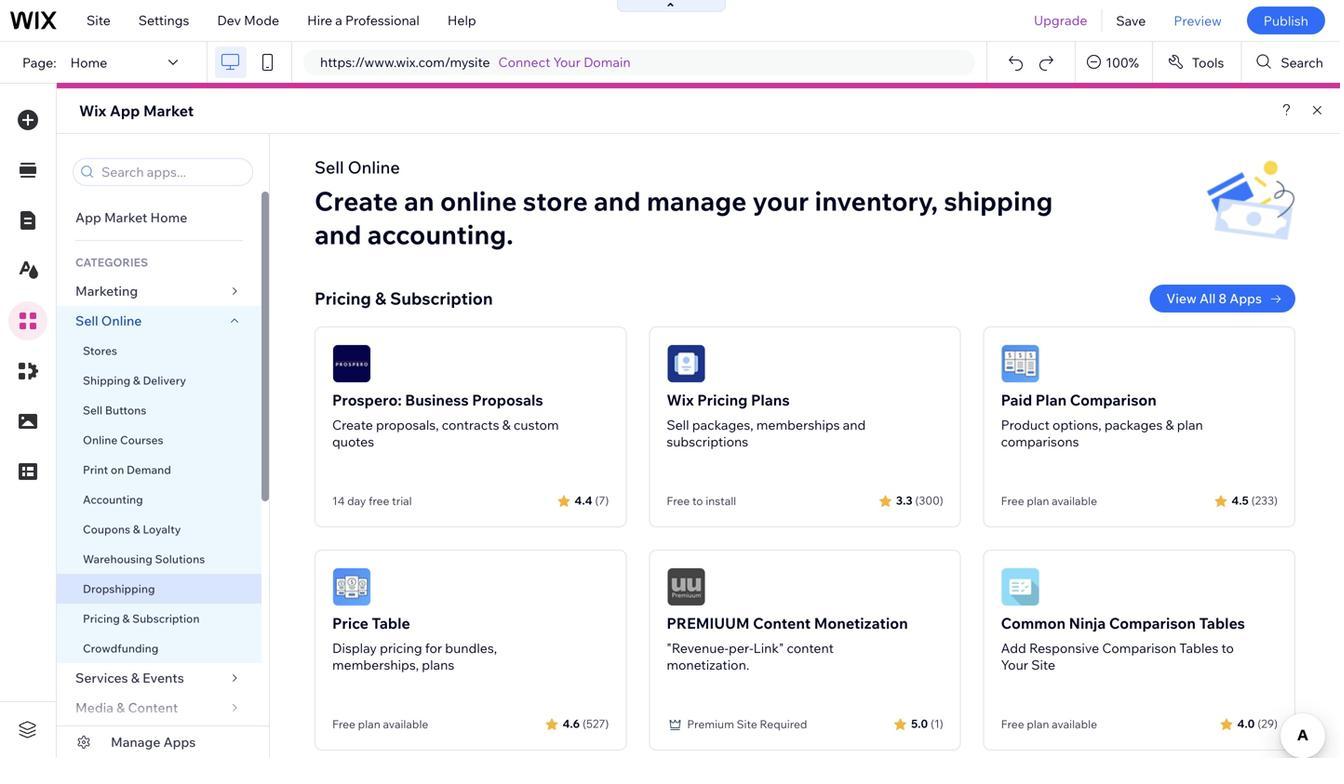 Task type: describe. For each thing, give the bounding box(es) containing it.
price table logo image
[[332, 568, 372, 607]]

bundles,
[[445, 641, 497, 657]]

plan for price table
[[358, 718, 381, 732]]

monetization.
[[667, 657, 750, 674]]

0 vertical spatial market
[[143, 102, 194, 120]]

save
[[1117, 12, 1147, 29]]

store
[[523, 185, 588, 217]]

premiuum
[[667, 615, 750, 633]]

warehousing
[[83, 553, 153, 567]]

plans
[[422, 657, 455, 674]]

1 horizontal spatial pricing & subscription
[[315, 288, 493, 309]]

4.5
[[1232, 494, 1249, 508]]

link"
[[754, 641, 784, 657]]

0 vertical spatial your
[[554, 54, 581, 70]]

online courses link
[[57, 426, 262, 455]]

(527)
[[583, 718, 609, 731]]

manage apps
[[111, 735, 196, 751]]

1 horizontal spatial apps
[[1230, 291, 1263, 307]]

0 vertical spatial tables
[[1200, 615, 1246, 633]]

& right media
[[117, 700, 125, 717]]

0 vertical spatial home
[[70, 54, 107, 71]]

crowdfunding link
[[57, 634, 262, 664]]

& left delivery
[[133, 374, 140, 388]]

dev mode
[[217, 12, 279, 28]]

memberships,
[[332, 657, 419, 674]]

wix for wix app market
[[79, 102, 106, 120]]

shipping & delivery
[[83, 374, 186, 388]]

& down the accounting.
[[375, 288, 387, 309]]

display
[[332, 641, 377, 657]]

an
[[404, 185, 435, 217]]

14 day free trial
[[332, 494, 412, 508]]

a
[[336, 12, 343, 28]]

free for paid plan comparison
[[1002, 494, 1025, 508]]

on
[[111, 463, 124, 477]]

upgrade
[[1035, 12, 1088, 28]]

coupons & loyalty link
[[57, 515, 262, 545]]

sell buttons link
[[57, 396, 262, 426]]

2 vertical spatial comparison
[[1103, 641, 1177, 657]]

dropshipping link
[[57, 575, 262, 604]]

comparisons
[[1002, 434, 1080, 450]]

tools
[[1193, 54, 1225, 71]]

premiuum content monetization "revenue-per-link" content monetization.
[[667, 615, 909, 674]]

(233)
[[1252, 494, 1279, 508]]

1 horizontal spatial pricing
[[315, 288, 371, 309]]

warehousing solutions
[[83, 553, 205, 567]]

marketing link
[[57, 277, 262, 306]]

pricing & subscription link
[[57, 604, 262, 634]]

& left loyalty
[[133, 523, 140, 537]]

& up crowdfunding
[[122, 612, 130, 626]]

services & events
[[75, 670, 184, 687]]

your
[[753, 185, 809, 217]]

install
[[706, 494, 737, 508]]

(29)
[[1258, 718, 1279, 731]]

3.3
[[897, 494, 913, 508]]

packages
[[1105, 417, 1163, 433]]

plan for common ninja comparison tables
[[1027, 718, 1050, 732]]

1 vertical spatial pricing & subscription
[[83, 612, 200, 626]]

view all 8 apps
[[1167, 291, 1263, 307]]

home inside app market home link
[[150, 210, 187, 226]]

available for ninja
[[1052, 718, 1098, 732]]

pricing inside wix pricing plans sell packages, memberships and subscriptions
[[698, 391, 748, 410]]

create inside 'prospero: business proposals create proposals, contracts & custom quotes'
[[332, 417, 373, 433]]

courses
[[120, 433, 163, 447]]

0 horizontal spatial site
[[87, 12, 111, 28]]

proposals
[[472, 391, 543, 410]]

print on demand
[[83, 463, 171, 477]]

sell for sell online create an online store and manage your inventory, shipping and accounting.
[[315, 157, 344, 178]]

0 vertical spatial to
[[693, 494, 704, 508]]

online for sell online create an online store and manage your inventory, shipping and accounting.
[[348, 157, 400, 178]]

add
[[1002, 641, 1027, 657]]

to inside "common ninja comparison tables add responsive comparison tables to your site"
[[1222, 641, 1235, 657]]

free for price table
[[332, 718, 356, 732]]

4.4
[[575, 494, 593, 508]]

demand
[[127, 463, 171, 477]]

free plan available for table
[[332, 718, 429, 732]]

stores link
[[57, 336, 262, 366]]

wix app market
[[79, 102, 194, 120]]

custom
[[514, 417, 559, 433]]

4.0 (29)
[[1238, 718, 1279, 731]]

app market home
[[75, 210, 187, 226]]

free plan available for ninja
[[1002, 718, 1098, 732]]

14
[[332, 494, 345, 508]]

(1)
[[931, 718, 944, 731]]

media & content
[[75, 700, 178, 717]]

warehousing solutions link
[[57, 545, 262, 575]]

price
[[332, 615, 369, 633]]

print on demand link
[[57, 455, 262, 485]]

shipping & delivery link
[[57, 366, 262, 396]]

tools button
[[1154, 42, 1242, 83]]

online courses
[[83, 433, 163, 447]]

view
[[1167, 291, 1197, 307]]

crowdfunding
[[83, 642, 159, 656]]

& left events
[[131, 670, 140, 687]]

buttons
[[105, 404, 146, 418]]

paid plan comparison logo image
[[1002, 345, 1041, 384]]

connect
[[499, 54, 551, 70]]

packages,
[[693, 417, 754, 433]]

sell online create an online store and manage your inventory, shipping and accounting.
[[315, 157, 1054, 251]]

1 horizontal spatial subscription
[[390, 288, 493, 309]]

create inside sell online create an online store and manage your inventory, shipping and accounting.
[[315, 185, 398, 217]]

free to install
[[667, 494, 737, 508]]

plan for paid plan comparison
[[1027, 494, 1050, 508]]

publish button
[[1248, 7, 1326, 34]]

paid plan comparison product options, packages & plan comparisons
[[1002, 391, 1204, 450]]

free
[[369, 494, 390, 508]]

(300)
[[916, 494, 944, 508]]

publish
[[1265, 12, 1309, 29]]

ninja
[[1070, 615, 1107, 633]]

1 vertical spatial tables
[[1180, 641, 1219, 657]]

plan
[[1036, 391, 1067, 410]]

0 horizontal spatial and
[[315, 218, 362, 251]]

per-
[[729, 641, 754, 657]]

wix pricing plans sell packages, memberships and subscriptions
[[667, 391, 866, 450]]

accounting link
[[57, 485, 262, 515]]

dropshipping
[[83, 582, 155, 596]]

media & content link
[[57, 694, 262, 724]]

preview button
[[1161, 0, 1237, 41]]



Task type: vqa. For each thing, say whether or not it's contained in the screenshot.
Dev Mode
yes



Task type: locate. For each thing, give the bounding box(es) containing it.
save button
[[1103, 0, 1161, 41]]

content down services & events link on the left bottom of the page
[[128, 700, 178, 717]]

1 vertical spatial comparison
[[1110, 615, 1197, 633]]

hire a professional
[[307, 12, 420, 28]]

app up search apps... field
[[110, 102, 140, 120]]

for
[[425, 641, 442, 657]]

create up "quotes"
[[332, 417, 373, 433]]

sell for sell online
[[75, 313, 98, 329]]

0 vertical spatial create
[[315, 185, 398, 217]]

free plan available down responsive
[[1002, 718, 1098, 732]]

available for table
[[383, 718, 429, 732]]

1 vertical spatial your
[[1002, 657, 1029, 674]]

comparison inside paid plan comparison product options, packages & plan comparisons
[[1071, 391, 1157, 410]]

prospero:
[[332, 391, 402, 410]]

events
[[143, 670, 184, 687]]

free for wix pricing plans
[[667, 494, 690, 508]]

free down memberships,
[[332, 718, 356, 732]]

plan down comparisons on the right bottom
[[1027, 494, 1050, 508]]

sell
[[315, 157, 344, 178], [75, 313, 98, 329], [83, 404, 103, 418], [667, 417, 690, 433]]

contracts
[[442, 417, 500, 433]]

sell inside sell online create an online store and manage your inventory, shipping and accounting.
[[315, 157, 344, 178]]

comparison up packages
[[1071, 391, 1157, 410]]

wix pricing plans logo image
[[667, 345, 706, 384]]

app up "categories"
[[75, 210, 101, 226]]

pricing & subscription down dropshipping link
[[83, 612, 200, 626]]

available down responsive
[[1052, 718, 1098, 732]]

0 vertical spatial pricing
[[315, 288, 371, 309]]

paid
[[1002, 391, 1033, 410]]

sell buttons
[[83, 404, 146, 418]]

(7)
[[596, 494, 609, 508]]

home up wix app market
[[70, 54, 107, 71]]

& inside 'prospero: business proposals create proposals, contracts & custom quotes'
[[503, 417, 511, 433]]

content
[[753, 615, 811, 633], [128, 700, 178, 717]]

1 vertical spatial online
[[101, 313, 142, 329]]

1 vertical spatial to
[[1222, 641, 1235, 657]]

available
[[1052, 494, 1098, 508], [383, 718, 429, 732], [1052, 718, 1098, 732]]

2 vertical spatial pricing
[[83, 612, 120, 626]]

help
[[448, 12, 477, 28]]

1 horizontal spatial home
[[150, 210, 187, 226]]

https://www.wix.com/mysite connect your domain
[[320, 54, 631, 70]]

memberships
[[757, 417, 840, 433]]

2 horizontal spatial and
[[843, 417, 866, 433]]

Search apps... field
[[96, 159, 247, 185]]

sell online link
[[57, 306, 262, 336]]

1 horizontal spatial to
[[1222, 641, 1235, 657]]

price table display pricing for bundles, memberships, plans
[[332, 615, 497, 674]]

0 horizontal spatial pricing
[[83, 612, 120, 626]]

pricing
[[315, 288, 371, 309], [698, 391, 748, 410], [83, 612, 120, 626]]

categories
[[75, 256, 148, 270]]

comparison for plan
[[1071, 391, 1157, 410]]

create left an at the left of page
[[315, 185, 398, 217]]

premium site required
[[688, 718, 808, 732]]

0 horizontal spatial subscription
[[132, 612, 200, 626]]

pricing & subscription down the accounting.
[[315, 288, 493, 309]]

services
[[75, 670, 128, 687]]

market
[[143, 102, 194, 120], [104, 210, 147, 226]]

app market home link
[[57, 203, 262, 233]]

1 horizontal spatial app
[[110, 102, 140, 120]]

dev
[[217, 12, 241, 28]]

0 vertical spatial apps
[[1230, 291, 1263, 307]]

free right (1)
[[1002, 718, 1025, 732]]

1 vertical spatial subscription
[[132, 612, 200, 626]]

your down add on the bottom right of the page
[[1002, 657, 1029, 674]]

3.3 (300)
[[897, 494, 944, 508]]

pricing up packages,
[[698, 391, 748, 410]]

0 horizontal spatial apps
[[163, 735, 196, 751]]

1 horizontal spatial content
[[753, 615, 811, 633]]

0 vertical spatial pricing & subscription
[[315, 288, 493, 309]]

your inside "common ninja comparison tables add responsive comparison tables to your site"
[[1002, 657, 1029, 674]]

0 horizontal spatial your
[[554, 54, 581, 70]]

pricing up the prospero: business proposals  logo
[[315, 288, 371, 309]]

free down comparisons on the right bottom
[[1002, 494, 1025, 508]]

trial
[[392, 494, 412, 508]]

search
[[1282, 54, 1324, 71]]

https://www.wix.com/mysite
[[320, 54, 490, 70]]

0 vertical spatial app
[[110, 102, 140, 120]]

0 horizontal spatial pricing & subscription
[[83, 612, 200, 626]]

available down comparisons on the right bottom
[[1052, 494, 1098, 508]]

1 vertical spatial apps
[[163, 735, 196, 751]]

apps down media & content link
[[163, 735, 196, 751]]

comparison down ninja
[[1103, 641, 1177, 657]]

domain
[[584, 54, 631, 70]]

monetization
[[815, 615, 909, 633]]

app
[[110, 102, 140, 120], [75, 210, 101, 226]]

site right premium
[[737, 718, 758, 732]]

manage
[[111, 735, 161, 751]]

0 horizontal spatial wix
[[79, 102, 106, 120]]

1 vertical spatial wix
[[667, 391, 694, 410]]

1 vertical spatial and
[[315, 218, 362, 251]]

0 horizontal spatial home
[[70, 54, 107, 71]]

0 horizontal spatial to
[[693, 494, 704, 508]]

pricing
[[380, 641, 422, 657]]

& inside paid plan comparison product options, packages & plan comparisons
[[1166, 417, 1175, 433]]

2 vertical spatial site
[[737, 718, 758, 732]]

free plan available for plan
[[1002, 494, 1098, 508]]

content
[[787, 641, 834, 657]]

free for common ninja comparison tables
[[1002, 718, 1025, 732]]

plan down memberships,
[[358, 718, 381, 732]]

& down the proposals
[[503, 417, 511, 433]]

accounting
[[83, 493, 143, 507]]

comparison right ninja
[[1110, 615, 1197, 633]]

available down memberships,
[[383, 718, 429, 732]]

available for plan
[[1052, 494, 1098, 508]]

1 horizontal spatial your
[[1002, 657, 1029, 674]]

delivery
[[143, 374, 186, 388]]

1 vertical spatial pricing
[[698, 391, 748, 410]]

site inside "common ninja comparison tables add responsive comparison tables to your site"
[[1032, 657, 1056, 674]]

&
[[375, 288, 387, 309], [133, 374, 140, 388], [503, 417, 511, 433], [1166, 417, 1175, 433], [133, 523, 140, 537], [122, 612, 130, 626], [131, 670, 140, 687], [117, 700, 125, 717]]

site left settings
[[87, 12, 111, 28]]

1 horizontal spatial and
[[594, 185, 641, 217]]

free plan available down comparisons on the right bottom
[[1002, 494, 1098, 508]]

mode
[[244, 12, 279, 28]]

site down responsive
[[1032, 657, 1056, 674]]

coupons & loyalty
[[83, 523, 181, 537]]

premium
[[688, 718, 735, 732]]

online inside sell online create an online store and manage your inventory, shipping and accounting.
[[348, 157, 400, 178]]

0 vertical spatial online
[[348, 157, 400, 178]]

premiuum content monetization logo image
[[667, 568, 706, 607]]

common ninja comparison tables logo image
[[1002, 568, 1041, 607]]

0 horizontal spatial app
[[75, 210, 101, 226]]

4.6
[[563, 718, 580, 731]]

accounting.
[[368, 218, 514, 251]]

sell inside wix pricing plans sell packages, memberships and subscriptions
[[667, 417, 690, 433]]

plan inside paid plan comparison product options, packages & plan comparisons
[[1178, 417, 1204, 433]]

subscription down the accounting.
[[390, 288, 493, 309]]

common
[[1002, 615, 1066, 633]]

1 vertical spatial app
[[75, 210, 101, 226]]

1 horizontal spatial site
[[737, 718, 758, 732]]

online for sell online
[[101, 313, 142, 329]]

0 horizontal spatial content
[[128, 700, 178, 717]]

plan down responsive
[[1027, 718, 1050, 732]]

marketing
[[75, 283, 138, 299]]

hire
[[307, 12, 333, 28]]

proposals,
[[376, 417, 439, 433]]

0 vertical spatial comparison
[[1071, 391, 1157, 410]]

wix inside wix pricing plans sell packages, memberships and subscriptions
[[667, 391, 694, 410]]

2 horizontal spatial site
[[1032, 657, 1056, 674]]

plan right packages
[[1178, 417, 1204, 433]]

coupons
[[83, 523, 130, 537]]

free
[[667, 494, 690, 508], [1002, 494, 1025, 508], [332, 718, 356, 732], [1002, 718, 1025, 732]]

1 vertical spatial home
[[150, 210, 187, 226]]

free plan available down memberships,
[[332, 718, 429, 732]]

market up search apps... field
[[143, 102, 194, 120]]

wix for wix pricing plans sell packages, memberships and subscriptions
[[667, 391, 694, 410]]

& right packages
[[1166, 417, 1175, 433]]

shipping
[[944, 185, 1054, 217]]

0 vertical spatial and
[[594, 185, 641, 217]]

subscription down dropshipping link
[[132, 612, 200, 626]]

5.0 (1)
[[912, 718, 944, 731]]

2 horizontal spatial pricing
[[698, 391, 748, 410]]

8
[[1219, 291, 1227, 307]]

1 vertical spatial create
[[332, 417, 373, 433]]

your left domain
[[554, 54, 581, 70]]

day
[[347, 494, 366, 508]]

0 vertical spatial site
[[87, 12, 111, 28]]

pricing down dropshipping
[[83, 612, 120, 626]]

content up link"
[[753, 615, 811, 633]]

settings
[[139, 12, 189, 28]]

1 horizontal spatial wix
[[667, 391, 694, 410]]

and for subscriptions
[[843, 417, 866, 433]]

5.0
[[912, 718, 929, 731]]

prospero: business proposals  logo image
[[332, 345, 372, 384]]

all
[[1200, 291, 1216, 307]]

0 vertical spatial wix
[[79, 102, 106, 120]]

1 vertical spatial site
[[1032, 657, 1056, 674]]

responsive
[[1030, 641, 1100, 657]]

0 vertical spatial subscription
[[390, 288, 493, 309]]

quotes
[[332, 434, 374, 450]]

market up "categories"
[[104, 210, 147, 226]]

4.0
[[1238, 718, 1256, 731]]

0 vertical spatial content
[[753, 615, 811, 633]]

sell online
[[75, 313, 142, 329]]

and inside wix pricing plans sell packages, memberships and subscriptions
[[843, 417, 866, 433]]

required
[[760, 718, 808, 732]]

apps right 8
[[1230, 291, 1263, 307]]

free left install
[[667, 494, 690, 508]]

and for manage
[[594, 185, 641, 217]]

content inside premiuum content monetization "revenue-per-link" content monetization.
[[753, 615, 811, 633]]

stores
[[83, 344, 117, 358]]

tables
[[1200, 615, 1246, 633], [1180, 641, 1219, 657]]

home down search apps... field
[[150, 210, 187, 226]]

loyalty
[[143, 523, 181, 537]]

apps inside button
[[163, 735, 196, 751]]

and
[[594, 185, 641, 217], [315, 218, 362, 251], [843, 417, 866, 433]]

1 vertical spatial market
[[104, 210, 147, 226]]

inventory,
[[815, 185, 939, 217]]

2 vertical spatial online
[[83, 433, 118, 447]]

100%
[[1107, 54, 1140, 71]]

2 vertical spatial and
[[843, 417, 866, 433]]

sell for sell buttons
[[83, 404, 103, 418]]

1 vertical spatial content
[[128, 700, 178, 717]]

comparison for ninja
[[1110, 615, 1197, 633]]

free plan available
[[1002, 494, 1098, 508], [332, 718, 429, 732], [1002, 718, 1098, 732]]



